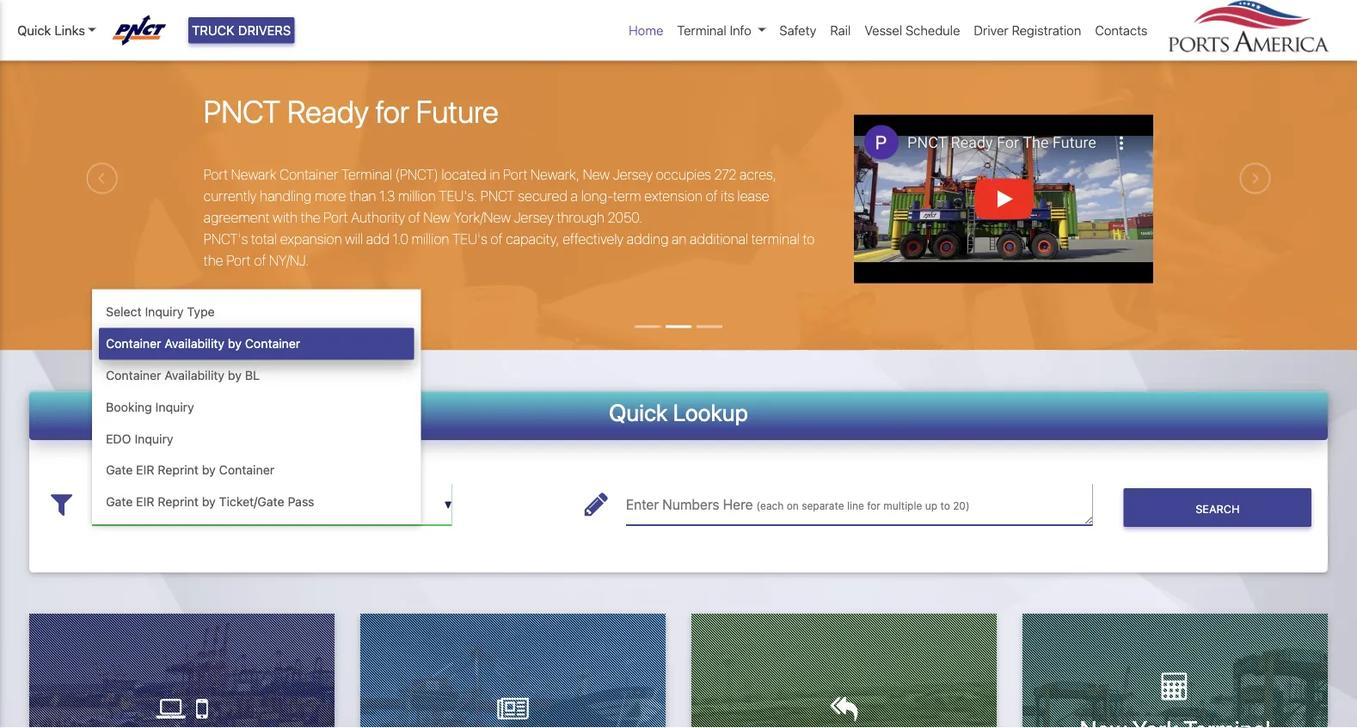 Task type: describe. For each thing, give the bounding box(es) containing it.
enter
[[626, 497, 659, 513]]

up
[[925, 501, 937, 513]]

safety
[[780, 23, 816, 38]]

0 vertical spatial for
[[376, 93, 409, 129]]

currently
[[204, 188, 257, 205]]

total
[[251, 231, 277, 248]]

select inquiry type
[[106, 305, 215, 320]]

port newark container terminal (pnct) located in port newark, new jersey occupies 272 acres, currently handling more than 1.3 million teu's.                                 pnct secured a long-term extension of its lease agreement with the port authority of new york/new jersey through 2050. pnct's total expansion will add 1.0 million teu's of capacity,                                 effectively adding an additional terminal to the port of ny/nj.
[[204, 167, 815, 269]]

lease
[[738, 188, 769, 205]]

pnct ready for future
[[204, 93, 499, 129]]

1 horizontal spatial new
[[583, 167, 610, 183]]

driver registration link
[[967, 14, 1088, 47]]

vessel
[[865, 23, 902, 38]]

0 vertical spatial million
[[398, 188, 436, 205]]

terminal inside port newark container terminal (pnct) located in port newark, new jersey occupies 272 acres, currently handling more than 1.3 million teu's.                                 pnct secured a long-term extension of its lease agreement with the port authority of new york/new jersey through 2050. pnct's total expansion will add 1.0 million teu's of capacity,                                 effectively adding an additional terminal to the port of ny/nj.
[[342, 167, 392, 183]]

capacity,
[[506, 231, 559, 248]]

acres,
[[740, 167, 776, 183]]

availability for container
[[165, 337, 225, 351]]

type
[[187, 305, 215, 320]]

terminal inside terminal info link
[[677, 23, 727, 38]]

edo
[[106, 432, 131, 446]]

links
[[55, 23, 85, 38]]

gate for gate eir reprint by container
[[106, 463, 133, 478]]

an
[[672, 231, 687, 248]]

registration
[[1012, 23, 1081, 38]]

long-
[[581, 188, 613, 205]]

line
[[847, 501, 864, 513]]

terminal info link
[[670, 14, 773, 47]]

availability for bl
[[165, 368, 225, 383]]

container up the ticket/gate
[[219, 463, 274, 478]]

york/new
[[454, 210, 511, 226]]

more
[[315, 188, 346, 205]]

0 horizontal spatial jersey
[[514, 210, 554, 226]]

contacts
[[1095, 23, 1148, 38]]

quick for quick links
[[17, 23, 51, 38]]

a
[[571, 188, 578, 205]]

than
[[349, 188, 376, 205]]

pass
[[288, 495, 314, 510]]

quick for quick lookup
[[609, 399, 668, 427]]

will
[[345, 231, 363, 248]]

for inside enter numbers here (each on separate line for multiple up to 20)
[[867, 501, 881, 513]]

adding
[[627, 231, 669, 248]]

reprint for ticket/gate
[[158, 495, 199, 510]]

enter numbers here (each on separate line for multiple up to 20)
[[626, 497, 970, 513]]

with
[[273, 210, 298, 226]]

here
[[723, 497, 753, 513]]

driver
[[974, 23, 1009, 38]]

inquiry for edo
[[135, 432, 173, 446]]

drivers
[[238, 23, 291, 38]]

search button
[[1124, 489, 1312, 528]]

term
[[613, 188, 641, 205]]

container availability by bl
[[106, 368, 260, 383]]

select
[[106, 305, 142, 320]]

by up gate eir reprint by ticket/gate pass
[[202, 463, 216, 478]]

contacts link
[[1088, 14, 1155, 47]]

lookup
[[673, 399, 748, 427]]

numbers
[[662, 497, 719, 513]]

newark
[[231, 167, 277, 183]]

eir for gate eir reprint by container
[[136, 463, 154, 478]]

terminal info
[[677, 23, 752, 38]]

inquiry for booking
[[155, 400, 194, 415]]

safety link
[[773, 14, 823, 47]]

home
[[629, 23, 663, 38]]

1.3
[[379, 188, 395, 205]]

terminal
[[751, 231, 800, 248]]

by left 'bl'
[[228, 368, 242, 383]]

bl
[[245, 368, 260, 383]]

on
[[787, 501, 799, 513]]

add
[[366, 231, 390, 248]]

edo inquiry
[[106, 432, 173, 446]]

its
[[721, 188, 734, 205]]

booking
[[106, 400, 152, 415]]

effectively
[[563, 231, 624, 248]]

quick links link
[[17, 21, 96, 40]]

by up container availability by bl
[[228, 337, 242, 351]]

272
[[714, 167, 737, 183]]

by down gate eir reprint by container
[[202, 495, 216, 510]]

pnct ready for future image
[[0, 7, 1357, 447]]

vessel schedule link
[[858, 14, 967, 47]]

multiple
[[884, 501, 922, 513]]



Task type: locate. For each thing, give the bounding box(es) containing it.
port
[[204, 167, 228, 183], [503, 167, 528, 183], [324, 210, 348, 226], [226, 253, 251, 269]]

None text field
[[92, 484, 452, 526]]

million right 1.0 at top left
[[412, 231, 449, 248]]

of down "total"
[[254, 253, 266, 269]]

teu's
[[452, 231, 488, 248]]

1 vertical spatial new
[[423, 210, 451, 226]]

truck drivers
[[192, 23, 291, 38]]

gate eir reprint by ticket/gate pass
[[106, 495, 314, 510]]

1 vertical spatial pnct
[[481, 188, 515, 205]]

1 horizontal spatial pnct
[[481, 188, 515, 205]]

pnct down in
[[481, 188, 515, 205]]

pnct up newark on the top left
[[204, 93, 281, 129]]

rail link
[[823, 14, 858, 47]]

info
[[730, 23, 752, 38]]

eir down gate eir reprint by container
[[136, 495, 154, 510]]

ready
[[287, 93, 369, 129]]

pnct's
[[204, 231, 248, 248]]

million
[[398, 188, 436, 205], [412, 231, 449, 248]]

inquiry down booking inquiry
[[135, 432, 173, 446]]

container up more
[[280, 167, 339, 183]]

0 vertical spatial gate
[[106, 463, 133, 478]]

quick lookup
[[609, 399, 748, 427]]

2 eir from the top
[[136, 495, 154, 510]]

1 vertical spatial quick
[[609, 399, 668, 427]]

availability down type on the top of the page
[[165, 337, 225, 351]]

1 vertical spatial the
[[204, 253, 223, 269]]

gate
[[106, 463, 133, 478], [106, 495, 133, 510]]

port down pnct's
[[226, 253, 251, 269]]

authority
[[351, 210, 405, 226]]

container
[[280, 167, 339, 183], [106, 337, 161, 351], [245, 337, 300, 351], [106, 368, 161, 383], [219, 463, 274, 478]]

of up 1.0 at top left
[[408, 210, 420, 226]]

1 horizontal spatial for
[[867, 501, 881, 513]]

availability
[[165, 337, 225, 351], [165, 368, 225, 383]]

1 reprint from the top
[[158, 463, 199, 478]]

located
[[441, 167, 487, 183]]

2 availability from the top
[[165, 368, 225, 383]]

search
[[1196, 503, 1240, 515]]

0 vertical spatial reprint
[[158, 463, 199, 478]]

jersey up term on the top left of page
[[613, 167, 653, 183]]

inquiry for select
[[145, 305, 184, 320]]

occupies
[[656, 167, 711, 183]]

None text field
[[626, 484, 1093, 526]]

new down teu's.
[[423, 210, 451, 226]]

(each
[[757, 501, 784, 513]]

schedule
[[906, 23, 960, 38]]

1 vertical spatial jersey
[[514, 210, 554, 226]]

0 vertical spatial the
[[301, 210, 320, 226]]

teu's.
[[439, 188, 477, 205]]

truck
[[192, 23, 235, 38]]

(pnct)
[[395, 167, 438, 183]]

eir for gate eir reprint by ticket/gate pass
[[136, 495, 154, 510]]

1 gate from the top
[[106, 463, 133, 478]]

0 horizontal spatial the
[[204, 253, 223, 269]]

port right in
[[503, 167, 528, 183]]

of left its
[[706, 188, 718, 205]]

jersey up capacity,
[[514, 210, 554, 226]]

▼
[[444, 499, 452, 512]]

to right up
[[940, 501, 950, 513]]

ny/nj.
[[269, 253, 309, 269]]

additional
[[690, 231, 748, 248]]

1 eir from the top
[[136, 463, 154, 478]]

to right 'terminal'
[[803, 231, 815, 248]]

1 vertical spatial gate
[[106, 495, 133, 510]]

port down more
[[324, 210, 348, 226]]

for
[[376, 93, 409, 129], [867, 501, 881, 513]]

0 vertical spatial to
[[803, 231, 815, 248]]

0 vertical spatial jersey
[[613, 167, 653, 183]]

million down "(pnct)"
[[398, 188, 436, 205]]

0 horizontal spatial terminal
[[342, 167, 392, 183]]

0 vertical spatial availability
[[165, 337, 225, 351]]

handling
[[260, 188, 312, 205]]

2 gate from the top
[[106, 495, 133, 510]]

rail
[[830, 23, 851, 38]]

1 horizontal spatial quick
[[609, 399, 668, 427]]

secured
[[518, 188, 568, 205]]

1 vertical spatial to
[[940, 501, 950, 513]]

1 availability from the top
[[165, 337, 225, 351]]

terminal
[[677, 23, 727, 38], [342, 167, 392, 183]]

quick left lookup
[[609, 399, 668, 427]]

quick links
[[17, 23, 85, 38]]

0 horizontal spatial pnct
[[204, 93, 281, 129]]

new up long-
[[583, 167, 610, 183]]

0 vertical spatial inquiry
[[145, 305, 184, 320]]

0 horizontal spatial for
[[376, 93, 409, 129]]

reprint up gate eir reprint by ticket/gate pass
[[158, 463, 199, 478]]

driver registration
[[974, 23, 1081, 38]]

0 vertical spatial pnct
[[204, 93, 281, 129]]

ticket/gate
[[219, 495, 284, 510]]

terminal up than
[[342, 167, 392, 183]]

for right line
[[867, 501, 881, 513]]

0 horizontal spatial new
[[423, 210, 451, 226]]

terminal left info
[[677, 23, 727, 38]]

20)
[[953, 501, 970, 513]]

home link
[[622, 14, 670, 47]]

gate eir reprint by container
[[106, 463, 274, 478]]

1 horizontal spatial to
[[940, 501, 950, 513]]

reprint
[[158, 463, 199, 478], [158, 495, 199, 510]]

to inside enter numbers here (each on separate line for multiple up to 20)
[[940, 501, 950, 513]]

container up 'bl'
[[245, 337, 300, 351]]

through
[[557, 210, 605, 226]]

pnct
[[204, 93, 281, 129], [481, 188, 515, 205]]

new
[[583, 167, 610, 183], [423, 210, 451, 226]]

1 vertical spatial million
[[412, 231, 449, 248]]

0 vertical spatial new
[[583, 167, 610, 183]]

future
[[416, 93, 499, 129]]

jersey
[[613, 167, 653, 183], [514, 210, 554, 226]]

1 vertical spatial reprint
[[158, 495, 199, 510]]

the
[[301, 210, 320, 226], [204, 253, 223, 269]]

extension
[[644, 188, 703, 205]]

to
[[803, 231, 815, 248], [940, 501, 950, 513]]

1 vertical spatial eir
[[136, 495, 154, 510]]

the up expansion
[[301, 210, 320, 226]]

to inside port newark container terminal (pnct) located in port newark, new jersey occupies 272 acres, currently handling more than 1.3 million teu's.                                 pnct secured a long-term extension of its lease agreement with the port authority of new york/new jersey through 2050. pnct's total expansion will add 1.0 million teu's of capacity,                                 effectively adding an additional terminal to the port of ny/nj.
[[803, 231, 815, 248]]

alert
[[0, 0, 1357, 7]]

1 horizontal spatial the
[[301, 210, 320, 226]]

1 vertical spatial terminal
[[342, 167, 392, 183]]

for right ready
[[376, 93, 409, 129]]

container down select
[[106, 337, 161, 351]]

gate for gate eir reprint by ticket/gate pass
[[106, 495, 133, 510]]

vessel schedule
[[865, 23, 960, 38]]

1 horizontal spatial terminal
[[677, 23, 727, 38]]

1 horizontal spatial jersey
[[613, 167, 653, 183]]

separate
[[802, 501, 844, 513]]

port up currently
[[204, 167, 228, 183]]

2 vertical spatial inquiry
[[135, 432, 173, 446]]

2050.
[[608, 210, 642, 226]]

of down 'york/new'
[[491, 231, 503, 248]]

quick
[[17, 23, 51, 38], [609, 399, 668, 427]]

container availability by container
[[106, 337, 300, 351]]

1 vertical spatial availability
[[165, 368, 225, 383]]

quick left links
[[17, 23, 51, 38]]

0 horizontal spatial to
[[803, 231, 815, 248]]

the down pnct's
[[204, 253, 223, 269]]

0 vertical spatial quick
[[17, 23, 51, 38]]

0 horizontal spatial quick
[[17, 23, 51, 38]]

availability down container availability by container
[[165, 368, 225, 383]]

container up booking
[[106, 368, 161, 383]]

inquiry left type on the top of the page
[[145, 305, 184, 320]]

expansion
[[280, 231, 342, 248]]

inquiry
[[145, 305, 184, 320], [155, 400, 194, 415], [135, 432, 173, 446]]

0 vertical spatial eir
[[136, 463, 154, 478]]

inquiry down container availability by bl
[[155, 400, 194, 415]]

newark,
[[531, 167, 580, 183]]

truck drivers link
[[188, 17, 294, 43]]

container inside port newark container terminal (pnct) located in port newark, new jersey occupies 272 acres, currently handling more than 1.3 million teu's.                                 pnct secured a long-term extension of its lease agreement with the port authority of new york/new jersey through 2050. pnct's total expansion will add 1.0 million teu's of capacity,                                 effectively adding an additional terminal to the port of ny/nj.
[[280, 167, 339, 183]]

1 vertical spatial inquiry
[[155, 400, 194, 415]]

agreement
[[204, 210, 270, 226]]

1.0
[[393, 231, 409, 248]]

in
[[490, 167, 500, 183]]

booking inquiry
[[106, 400, 194, 415]]

pnct inside port newark container terminal (pnct) located in port newark, new jersey occupies 272 acres, currently handling more than 1.3 million teu's.                                 pnct secured a long-term extension of its lease agreement with the port authority of new york/new jersey through 2050. pnct's total expansion will add 1.0 million teu's of capacity,                                 effectively adding an additional terminal to the port of ny/nj.
[[481, 188, 515, 205]]

1 vertical spatial for
[[867, 501, 881, 513]]

eir down edo inquiry
[[136, 463, 154, 478]]

reprint for container
[[158, 463, 199, 478]]

2 reprint from the top
[[158, 495, 199, 510]]

0 vertical spatial terminal
[[677, 23, 727, 38]]

reprint down gate eir reprint by container
[[158, 495, 199, 510]]



Task type: vqa. For each thing, say whether or not it's contained in the screenshot.
Jersey to the bottom
yes



